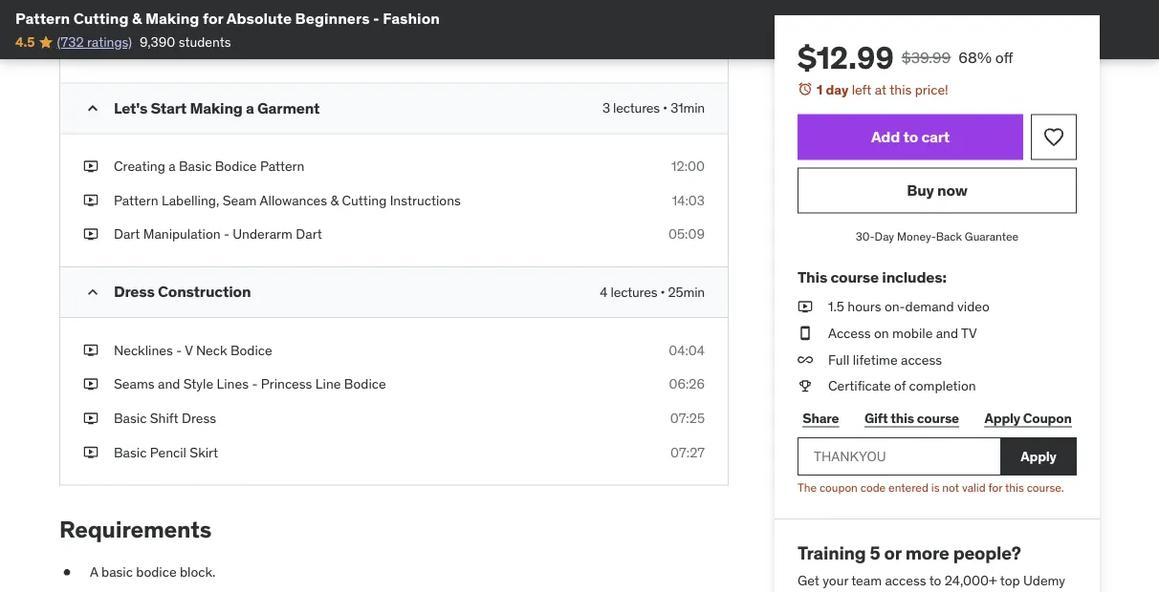 Task type: describe. For each thing, give the bounding box(es) containing it.
princess
[[261, 376, 312, 393]]

xsmall image down small image at the left top of the page
[[83, 191, 99, 210]]

block.
[[180, 564, 216, 581]]

lifetime
[[853, 351, 898, 368]]

to inside button
[[903, 127, 918, 147]]

basic shift dress
[[114, 410, 216, 427]]

lines
[[217, 376, 249, 393]]

1.5
[[828, 298, 844, 316]]

this inside "link"
[[891, 410, 914, 427]]

pattern cutting & making for absolute beginners - fashion
[[15, 8, 440, 28]]

underarm
[[233, 226, 293, 243]]

buy now button
[[798, 168, 1077, 214]]

day
[[826, 81, 849, 98]]

top
[[1000, 573, 1020, 590]]

1 horizontal spatial and
[[936, 325, 958, 342]]

0 horizontal spatial and
[[158, 376, 180, 393]]

beginners
[[295, 8, 370, 28]]

xsmall image left seams
[[83, 376, 99, 394]]

back
[[936, 230, 962, 244]]

now
[[937, 181, 968, 200]]

let's start making a garment
[[114, 98, 320, 117]]

basic measurements button
[[114, 7, 239, 26]]

share
[[803, 410, 839, 427]]

small image
[[83, 99, 102, 118]]

valid
[[962, 481, 986, 495]]

anytime,
[[848, 592, 899, 593]]

neck
[[196, 342, 227, 359]]

- right the lines
[[252, 376, 258, 393]]

let's
[[114, 98, 147, 117]]

basic up labelling, at the left top of page
[[179, 158, 212, 175]]

1 vertical spatial cutting
[[342, 192, 387, 209]]

0 horizontal spatial course
[[831, 267, 879, 287]]

0 vertical spatial &
[[132, 8, 142, 28]]

0 vertical spatial bodice
[[215, 158, 257, 175]]

training
[[798, 542, 866, 565]]

1
[[817, 81, 823, 98]]

apply coupon
[[985, 410, 1072, 427]]

apply coupon button
[[980, 400, 1077, 438]]

(732 ratings)
[[57, 33, 132, 51]]

2 vertical spatial this
[[1005, 481, 1024, 495]]

on
[[874, 325, 889, 342]]

buy
[[907, 181, 934, 200]]

1 vertical spatial a
[[168, 158, 176, 175]]

skirt
[[190, 444, 218, 461]]

xsmall image left full
[[798, 351, 813, 370]]

your
[[823, 573, 848, 590]]

apply for apply
[[1021, 448, 1057, 465]]

xsmall image for basic pencil skirt
[[83, 444, 99, 462]]

get
[[798, 573, 820, 590]]

• for dress construction
[[660, 284, 665, 301]]

manipulation
[[143, 226, 221, 243]]

what are blocks & slopers
[[114, 41, 271, 59]]

this
[[798, 267, 827, 287]]

pattern for cutting
[[15, 8, 70, 28]]

xsmall image up (732 ratings)
[[83, 7, 99, 26]]

share button
[[798, 400, 844, 438]]

seams
[[114, 376, 155, 393]]

allowances
[[260, 192, 327, 209]]

1 horizontal spatial a
[[246, 98, 254, 117]]

a
[[90, 564, 98, 581]]

v
[[185, 342, 193, 359]]

absolute
[[226, 8, 292, 28]]

entered
[[889, 481, 929, 495]]

xsmall image left the access
[[798, 324, 813, 343]]

4.5
[[15, 33, 35, 51]]

certificate
[[828, 378, 891, 395]]

30-
[[856, 230, 875, 244]]

9,390
[[140, 33, 175, 51]]

5
[[870, 542, 880, 565]]

to inside training 5 or more people? get your team access to 24,000+ top udemy courses anytime, anywhere.
[[929, 573, 942, 590]]

students
[[179, 33, 231, 51]]

$12.99 $39.99 68% off
[[798, 38, 1013, 77]]

basic for basic shift dress
[[114, 410, 147, 427]]

1 dart from the left
[[114, 226, 140, 243]]

guarantee
[[965, 230, 1019, 244]]

requirements
[[59, 516, 211, 545]]

demand
[[905, 298, 954, 316]]

basic
[[101, 564, 133, 581]]

THANKYOU text field
[[798, 438, 1000, 476]]

• for let's start making a garment
[[663, 99, 668, 117]]

more
[[905, 542, 949, 565]]

labelling,
[[162, 192, 219, 209]]

9,390 students
[[140, 33, 231, 51]]

add to cart
[[871, 127, 950, 147]]

3 lectures • 31min
[[602, 99, 705, 117]]

people?
[[953, 542, 1021, 565]]

1 vertical spatial bodice
[[230, 342, 272, 359]]

basic for basic measurements
[[114, 7, 147, 25]]

what
[[114, 41, 145, 59]]

courses
[[798, 592, 845, 593]]

coupon
[[1023, 410, 1072, 427]]

udemy
[[1023, 573, 1066, 590]]

is
[[931, 481, 940, 495]]

team
[[851, 573, 882, 590]]

04:23
[[670, 41, 705, 59]]

$12.99
[[798, 38, 894, 77]]

video
[[957, 298, 990, 316]]

1 horizontal spatial &
[[214, 41, 223, 59]]



Task type: vqa. For each thing, say whether or not it's contained in the screenshot.
Project in Power Start in Project Management
no



Task type: locate. For each thing, give the bounding box(es) containing it.
0 vertical spatial this
[[890, 81, 912, 98]]

slopers
[[226, 41, 271, 59]]

shift
[[150, 410, 179, 427]]

0 vertical spatial •
[[663, 99, 668, 117]]

& right blocks
[[214, 41, 223, 59]]

coupon
[[820, 481, 858, 495]]

and left the style
[[158, 376, 180, 393]]

- left underarm
[[224, 226, 230, 243]]

1 vertical spatial to
[[929, 573, 942, 590]]

for up students
[[203, 8, 223, 28]]

pattern up pattern labelling, seam allowances & cutting instructions
[[260, 158, 305, 175]]

pattern labelling, seam allowances & cutting instructions
[[114, 192, 461, 209]]

xsmall image left what
[[83, 41, 99, 60]]

bodice right "line"
[[344, 376, 386, 393]]

0 vertical spatial making
[[145, 8, 199, 28]]

for right valid
[[989, 481, 1003, 495]]

0 vertical spatial to
[[903, 127, 918, 147]]

making
[[145, 8, 199, 28], [190, 98, 243, 117]]

a left garment
[[246, 98, 254, 117]]

dress right small icon
[[114, 282, 155, 302]]

1 horizontal spatial for
[[989, 481, 1003, 495]]

1 vertical spatial and
[[158, 376, 180, 393]]

making right start
[[190, 98, 243, 117]]

xsmall image
[[83, 41, 99, 60], [83, 157, 99, 176], [798, 298, 813, 317], [83, 410, 99, 428], [83, 444, 99, 462], [59, 564, 75, 582]]

1 vertical spatial &
[[214, 41, 223, 59]]

0 horizontal spatial &
[[132, 8, 142, 28]]

apply
[[985, 410, 1020, 427], [1021, 448, 1057, 465]]

0 vertical spatial apply
[[985, 410, 1020, 427]]

1 horizontal spatial pattern
[[114, 192, 158, 209]]

(732
[[57, 33, 84, 51]]

2 dart from the left
[[296, 226, 322, 243]]

bodice up seams and style lines - princess line bodice
[[230, 342, 272, 359]]

0 vertical spatial cutting
[[73, 8, 129, 28]]

lectures right the 4
[[611, 284, 657, 301]]

basic left shift
[[114, 410, 147, 427]]

xsmall image left necklines
[[83, 342, 99, 360]]

04:04
[[669, 342, 705, 359]]

dart manipulation - underarm dart
[[114, 226, 322, 243]]

4 lectures • 25min
[[600, 284, 705, 301]]

basic inside 'button'
[[114, 7, 147, 25]]

access inside training 5 or more people? get your team access to 24,000+ top udemy courses anytime, anywhere.
[[885, 573, 926, 590]]

mobile
[[892, 325, 933, 342]]

off
[[995, 47, 1013, 67]]

access down the mobile at the bottom
[[901, 351, 942, 368]]

xsmall image up small icon
[[83, 225, 99, 244]]

lectures for let's start making a garment
[[613, 99, 660, 117]]

0 horizontal spatial dress
[[114, 282, 155, 302]]

05:09
[[669, 226, 705, 243]]

add to cart button
[[798, 114, 1023, 160]]

• left 25min
[[660, 284, 665, 301]]

1 vertical spatial apply
[[1021, 448, 1057, 465]]

pattern down "creating"
[[114, 192, 158, 209]]

0 horizontal spatial to
[[903, 127, 918, 147]]

xsmall image
[[83, 7, 99, 26], [83, 191, 99, 210], [83, 225, 99, 244], [798, 324, 813, 343], [83, 342, 99, 360], [798, 351, 813, 370], [83, 376, 99, 394], [798, 377, 813, 396]]

0 vertical spatial dress
[[114, 282, 155, 302]]

construction
[[158, 282, 251, 302]]

& right the 'allowances' at the top of the page
[[330, 192, 339, 209]]

to left cart
[[903, 127, 918, 147]]

0 vertical spatial and
[[936, 325, 958, 342]]

day
[[875, 230, 894, 244]]

- left fashion
[[373, 8, 379, 28]]

basic measurements
[[114, 7, 239, 25]]

are
[[149, 41, 168, 59]]

this left 'course.'
[[1005, 481, 1024, 495]]

0 vertical spatial lectures
[[613, 99, 660, 117]]

30-day money-back guarantee
[[856, 230, 1019, 244]]

• left the 31min
[[663, 99, 668, 117]]

14:03
[[672, 192, 705, 209]]

not
[[942, 481, 959, 495]]

xsmall image left a
[[59, 564, 75, 582]]

style
[[183, 376, 213, 393]]

1 horizontal spatial dress
[[182, 410, 216, 427]]

xsmall image left 1.5
[[798, 298, 813, 317]]

basic left 'pencil'
[[114, 444, 147, 461]]

and left tv
[[936, 325, 958, 342]]

$39.99
[[902, 47, 951, 67]]

xsmall image left shift
[[83, 410, 99, 428]]

making up 9,390 students
[[145, 8, 199, 28]]

this course includes:
[[798, 267, 947, 287]]

xsmall image left "creating"
[[83, 157, 99, 176]]

2 vertical spatial bodice
[[344, 376, 386, 393]]

dart left manipulation
[[114, 226, 140, 243]]

- left the v
[[176, 342, 182, 359]]

lectures
[[613, 99, 660, 117], [611, 284, 657, 301]]

add to wishlist image
[[1043, 126, 1065, 149]]

25min
[[668, 284, 705, 301]]

apply up 'course.'
[[1021, 448, 1057, 465]]

31min
[[671, 99, 705, 117]]

0 horizontal spatial apply
[[985, 410, 1020, 427]]

1 vertical spatial lectures
[[611, 284, 657, 301]]

4
[[600, 284, 608, 301]]

0 horizontal spatial pattern
[[15, 8, 70, 28]]

lectures right 3 in the right of the page
[[613, 99, 660, 117]]

on-
[[885, 298, 905, 316]]

cutting left instructions
[[342, 192, 387, 209]]

alarm image
[[798, 81, 813, 97]]

xsmall image for creating a basic bodice pattern
[[83, 157, 99, 176]]

hours
[[848, 298, 881, 316]]

xsmall image for what are blocks & slopers
[[83, 41, 99, 60]]

access
[[828, 325, 871, 342]]

3
[[602, 99, 610, 117]]

0 vertical spatial access
[[901, 351, 942, 368]]

a basic bodice block.
[[90, 564, 216, 581]]

measurements
[[150, 7, 239, 25]]

0 horizontal spatial cutting
[[73, 8, 129, 28]]

1 vertical spatial pattern
[[260, 158, 305, 175]]

1 vertical spatial for
[[989, 481, 1003, 495]]

2 horizontal spatial &
[[330, 192, 339, 209]]

1.5 hours on-demand video
[[828, 298, 990, 316]]

07:27
[[671, 444, 705, 461]]

includes:
[[882, 267, 947, 287]]

left
[[852, 81, 872, 98]]

1 horizontal spatial dart
[[296, 226, 322, 243]]

0 horizontal spatial a
[[168, 158, 176, 175]]

pencil
[[150, 444, 186, 461]]

a right "creating"
[[168, 158, 176, 175]]

pattern for labelling,
[[114, 192, 158, 209]]

necklines
[[114, 342, 173, 359]]

apply for apply coupon
[[985, 410, 1020, 427]]

dart down the 'allowances' at the top of the page
[[296, 226, 322, 243]]

apply button
[[1000, 438, 1077, 476]]

gift this course
[[865, 410, 959, 427]]

full lifetime access
[[828, 351, 942, 368]]

code
[[861, 481, 886, 495]]

to up anywhere.
[[929, 573, 942, 590]]

of
[[894, 378, 906, 395]]

& up 9,390
[[132, 8, 142, 28]]

basic up 'ratings)'
[[114, 7, 147, 25]]

this right at
[[890, 81, 912, 98]]

1 vertical spatial •
[[660, 284, 665, 301]]

0 horizontal spatial dart
[[114, 226, 140, 243]]

the coupon code entered is not valid for this course.
[[798, 481, 1064, 495]]

06:26
[[669, 376, 705, 393]]

1 horizontal spatial cutting
[[342, 192, 387, 209]]

xsmall image left basic pencil skirt at bottom left
[[83, 444, 99, 462]]

lectures for dress construction
[[611, 284, 657, 301]]

line
[[315, 376, 341, 393]]

0 vertical spatial pattern
[[15, 8, 70, 28]]

seam
[[223, 192, 257, 209]]

-
[[373, 8, 379, 28], [224, 226, 230, 243], [176, 342, 182, 359], [252, 376, 258, 393]]

bodice up seam
[[215, 158, 257, 175]]

course.
[[1027, 481, 1064, 495]]

access on mobile and tv
[[828, 325, 977, 342]]

0 vertical spatial a
[[246, 98, 254, 117]]

a
[[246, 98, 254, 117], [168, 158, 176, 175]]

basic for basic pencil skirt
[[114, 444, 147, 461]]

creating
[[114, 158, 165, 175]]

1 vertical spatial dress
[[182, 410, 216, 427]]

1 vertical spatial making
[[190, 98, 243, 117]]

0 horizontal spatial for
[[203, 8, 223, 28]]

xsmall image up share
[[798, 377, 813, 396]]

0 vertical spatial course
[[831, 267, 879, 287]]

pattern up 4.5
[[15, 8, 70, 28]]

1 horizontal spatial course
[[917, 410, 959, 427]]

basic pencil skirt
[[114, 444, 218, 461]]

to
[[903, 127, 918, 147], [929, 573, 942, 590]]

07:25
[[670, 410, 705, 427]]

access up anywhere.
[[885, 573, 926, 590]]

apply left coupon in the bottom of the page
[[985, 410, 1020, 427]]

cart
[[921, 127, 950, 147]]

xsmall image for basic shift dress
[[83, 410, 99, 428]]

2 vertical spatial &
[[330, 192, 339, 209]]

1 vertical spatial this
[[891, 410, 914, 427]]

1 horizontal spatial apply
[[1021, 448, 1057, 465]]

0 vertical spatial for
[[203, 8, 223, 28]]

dress down the style
[[182, 410, 216, 427]]

2 horizontal spatial pattern
[[260, 158, 305, 175]]

gift
[[865, 410, 888, 427]]

small image
[[83, 283, 102, 302]]

1 vertical spatial access
[[885, 573, 926, 590]]

training 5 or more people? get your team access to 24,000+ top udemy courses anytime, anywhere.
[[798, 542, 1066, 593]]

at
[[875, 81, 887, 98]]

completion
[[909, 378, 976, 395]]

course down completion
[[917, 410, 959, 427]]

course inside "link"
[[917, 410, 959, 427]]

24,000+
[[945, 573, 997, 590]]

cutting up (732 ratings)
[[73, 8, 129, 28]]

1 vertical spatial course
[[917, 410, 959, 427]]

this right gift
[[891, 410, 914, 427]]

2 vertical spatial pattern
[[114, 192, 158, 209]]

1 day left at this price!
[[817, 81, 949, 98]]

course
[[831, 267, 879, 287], [917, 410, 959, 427]]

1 horizontal spatial to
[[929, 573, 942, 590]]

start
[[151, 98, 187, 117]]

creating a basic bodice pattern
[[114, 158, 305, 175]]

course up hours
[[831, 267, 879, 287]]



